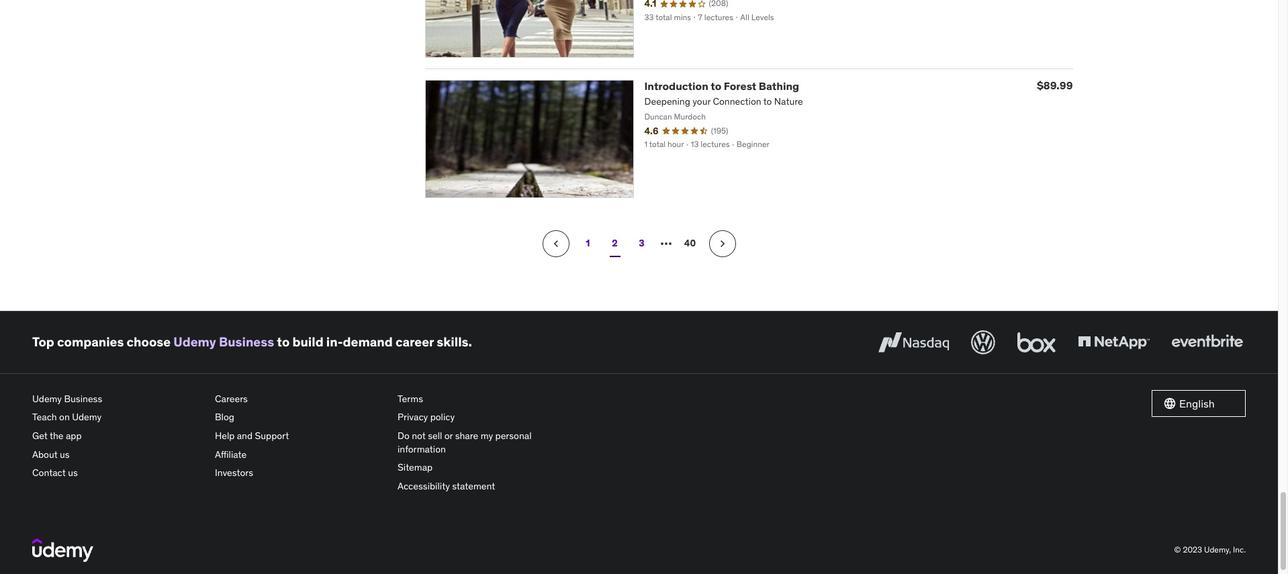 Task type: locate. For each thing, give the bounding box(es) containing it.
companies
[[57, 334, 124, 350]]

0 horizontal spatial to
[[277, 334, 290, 350]]

top
[[32, 334, 54, 350]]

2 link
[[602, 230, 628, 257]]

to
[[711, 79, 722, 93], [277, 334, 290, 350]]

1 horizontal spatial udemy
[[72, 411, 102, 423]]

1 vertical spatial us
[[68, 467, 78, 479]]

information
[[398, 443, 446, 455]]

investors
[[215, 467, 253, 479]]

teach on udemy link
[[32, 409, 204, 427]]

©
[[1175, 545, 1181, 555]]

2
[[612, 237, 618, 249]]

affiliate
[[215, 448, 247, 461]]

demand
[[343, 334, 393, 350]]

business up on
[[64, 393, 102, 405]]

build
[[293, 334, 324, 350]]

share
[[455, 430, 478, 442]]

1 horizontal spatial business
[[219, 334, 274, 350]]

do not sell or share my personal information button
[[398, 427, 570, 459]]

0 vertical spatial to
[[711, 79, 722, 93]]

my
[[481, 430, 493, 442]]

policy
[[430, 411, 455, 423]]

$89.99
[[1037, 79, 1073, 92]]

udemy right on
[[72, 411, 102, 423]]

udemy right choose
[[174, 334, 216, 350]]

udemy business teach on udemy get the app about us contact us
[[32, 393, 102, 479]]

3 link
[[628, 230, 655, 257]]

0 vertical spatial business
[[219, 334, 274, 350]]

english
[[1180, 397, 1215, 410]]

terms link
[[398, 390, 570, 409]]

volkswagen image
[[969, 328, 998, 357]]

teach
[[32, 411, 57, 423]]

business
[[219, 334, 274, 350], [64, 393, 102, 405]]

1 vertical spatial udemy
[[32, 393, 62, 405]]

statement
[[452, 480, 495, 492]]

1 vertical spatial business
[[64, 393, 102, 405]]

0 vertical spatial udemy
[[174, 334, 216, 350]]

the
[[50, 430, 64, 442]]

business up careers
[[219, 334, 274, 350]]

udemy business link
[[174, 334, 274, 350], [32, 390, 204, 409]]

careers
[[215, 393, 248, 405]]

udemy,
[[1204, 545, 1231, 555]]

udemy business link up careers
[[174, 334, 274, 350]]

1 vertical spatial udemy business link
[[32, 390, 204, 409]]

to left "forest"
[[711, 79, 722, 93]]

2 vertical spatial udemy
[[72, 411, 102, 423]]

box image
[[1014, 328, 1059, 357]]

us right contact
[[68, 467, 78, 479]]

0 horizontal spatial business
[[64, 393, 102, 405]]

us
[[60, 448, 70, 461], [68, 467, 78, 479]]

to left build
[[277, 334, 290, 350]]

help
[[215, 430, 235, 442]]

business inside udemy business teach on udemy get the app about us contact us
[[64, 393, 102, 405]]

us right about
[[60, 448, 70, 461]]

about us link
[[32, 446, 204, 464]]

2 horizontal spatial udemy
[[174, 334, 216, 350]]

1
[[586, 237, 590, 249]]

personal
[[495, 430, 532, 442]]

udemy business link up get the app link
[[32, 390, 204, 409]]

introduction
[[645, 79, 709, 93]]

support
[[255, 430, 289, 442]]

0 vertical spatial us
[[60, 448, 70, 461]]

udemy up teach
[[32, 393, 62, 405]]

next page image
[[716, 237, 729, 250]]

terms
[[398, 393, 423, 405]]

contact us link
[[32, 464, 204, 483]]

introduction to forest bathing link
[[645, 79, 800, 93]]

eventbrite image
[[1169, 328, 1246, 357]]

careers blog help and support affiliate investors
[[215, 393, 289, 479]]

udemy
[[174, 334, 216, 350], [32, 393, 62, 405], [72, 411, 102, 423]]

netapp image
[[1075, 328, 1153, 357]]



Task type: describe. For each thing, give the bounding box(es) containing it.
on
[[59, 411, 70, 423]]

do
[[398, 430, 410, 442]]

and
[[237, 430, 253, 442]]

privacy
[[398, 411, 428, 423]]

top companies choose udemy business to build in-demand career skills.
[[32, 334, 472, 350]]

blog link
[[215, 409, 387, 427]]

sitemap
[[398, 462, 433, 474]]

accessibility
[[398, 480, 450, 492]]

3
[[639, 237, 645, 249]]

1 vertical spatial to
[[277, 334, 290, 350]]

in-
[[326, 334, 343, 350]]

1 link
[[575, 230, 602, 257]]

get
[[32, 430, 48, 442]]

bathing
[[759, 79, 800, 93]]

blog
[[215, 411, 234, 423]]

careers link
[[215, 390, 387, 409]]

ellipsis image
[[658, 236, 674, 252]]

accessibility statement link
[[398, 477, 570, 496]]

about
[[32, 448, 58, 461]]

skills.
[[437, 334, 472, 350]]

help and support link
[[215, 427, 387, 446]]

sell
[[428, 430, 442, 442]]

app
[[66, 430, 82, 442]]

or
[[445, 430, 453, 442]]

investors link
[[215, 464, 387, 483]]

40
[[684, 237, 696, 249]]

udemy image
[[32, 539, 93, 562]]

career
[[396, 334, 434, 350]]

english button
[[1152, 390, 1246, 417]]

forest
[[724, 79, 757, 93]]

0 vertical spatial udemy business link
[[174, 334, 274, 350]]

not
[[412, 430, 426, 442]]

small image
[[1163, 397, 1177, 410]]

introduction to forest bathing
[[645, 79, 800, 93]]

contact
[[32, 467, 66, 479]]

inc.
[[1233, 545, 1246, 555]]

privacy policy link
[[398, 409, 570, 427]]

choose
[[127, 334, 171, 350]]

© 2023 udemy, inc.
[[1175, 545, 1246, 555]]

2023
[[1183, 545, 1203, 555]]

1 horizontal spatial to
[[711, 79, 722, 93]]

sitemap link
[[398, 459, 570, 477]]

affiliate link
[[215, 446, 387, 464]]

get the app link
[[32, 427, 204, 446]]

previous page image
[[549, 237, 563, 250]]

0 horizontal spatial udemy
[[32, 393, 62, 405]]

terms privacy policy do not sell or share my personal information sitemap accessibility statement
[[398, 393, 532, 492]]

nasdaq image
[[875, 328, 953, 357]]



Task type: vqa. For each thing, say whether or not it's contained in the screenshot.
xsmall icon corresponding to Game
no



